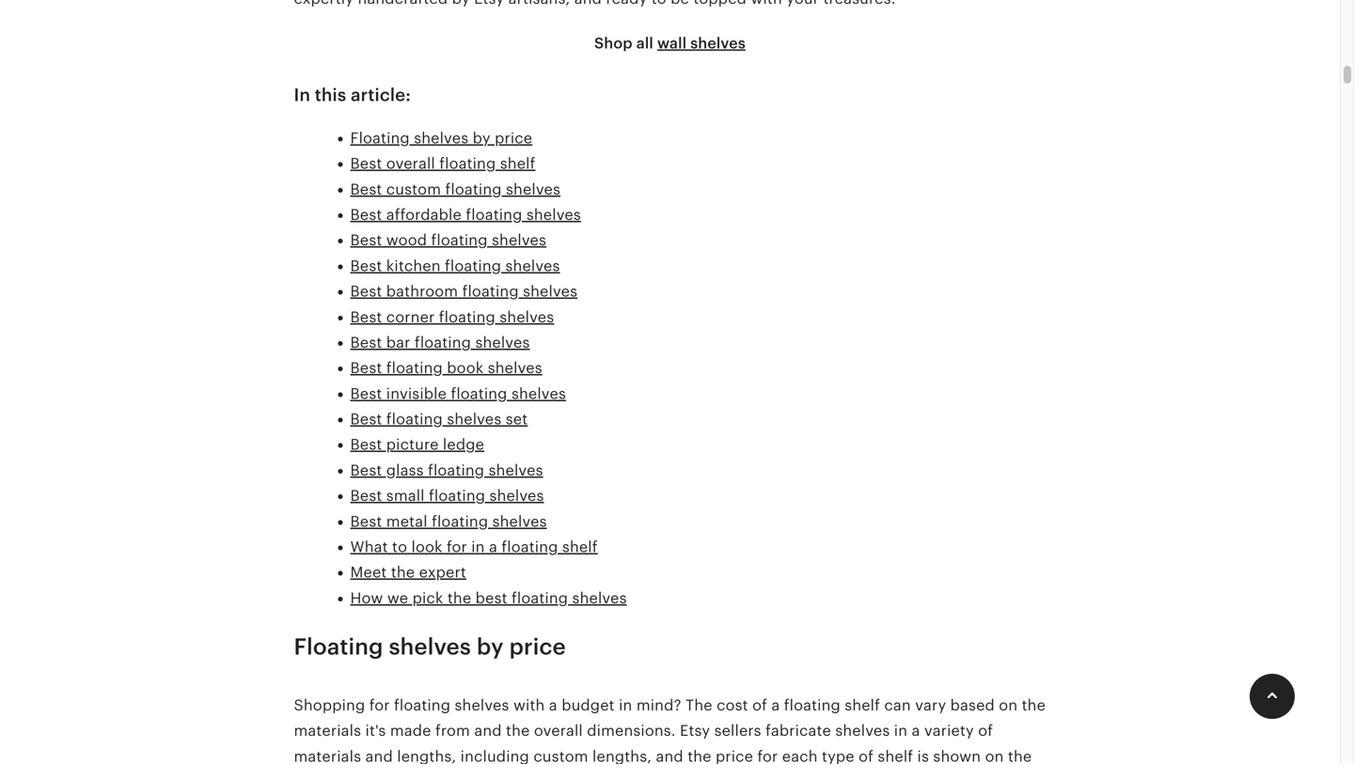 Task type: vqa. For each thing, say whether or not it's contained in the screenshot.
the passionate
no



Task type: describe. For each thing, give the bounding box(es) containing it.
variety
[[924, 723, 974, 740]]

a up fabricate
[[771, 697, 780, 714]]

meet the expert link
[[350, 564, 466, 581]]

set
[[506, 411, 528, 428]]

what to look for in a floating shelf link
[[350, 539, 598, 556]]

1 horizontal spatial of
[[859, 748, 874, 764]]

based
[[950, 697, 995, 714]]

the down to
[[391, 564, 415, 581]]

bathroom
[[386, 283, 458, 300]]

with
[[513, 697, 545, 714]]

by for floating shelves by price
[[477, 634, 504, 660]]

2 best from the top
[[350, 181, 382, 198]]

a up is
[[912, 723, 920, 740]]

1 vertical spatial on
[[985, 748, 1004, 764]]

article:
[[351, 85, 411, 105]]

floating right best
[[512, 590, 568, 607]]

is
[[917, 748, 929, 764]]

shop all wall shelves
[[594, 35, 746, 52]]

the
[[686, 697, 713, 714]]

meet
[[350, 564, 387, 581]]

dimensions.
[[587, 723, 676, 740]]

sellers
[[714, 723, 761, 740]]

mind?
[[636, 697, 681, 714]]

fabricate
[[766, 723, 831, 740]]

floating up invisible
[[386, 360, 443, 377]]

price inside shopping for floating shelves with a budget in mind? the cost of a floating shelf can vary based on the materials it's made from and the overall dimensions. etsy sellers fabricate shelves in a variety of materials and lengths, including custom lengths, and the price for each type of shelf is shown on t
[[716, 748, 753, 764]]

15 best from the top
[[350, 513, 382, 530]]

floating up best custom floating shelves link
[[439, 155, 496, 172]]

all
[[636, 35, 654, 52]]

book
[[447, 360, 484, 377]]

best affordable floating shelves link
[[350, 206, 581, 223]]

pick
[[412, 590, 443, 607]]

shopping
[[294, 697, 365, 714]]

1 horizontal spatial in
[[619, 697, 632, 714]]

wall shelves link
[[657, 35, 746, 52]]

bar
[[386, 334, 410, 351]]

1 lengths, from the left
[[397, 748, 456, 764]]

type
[[822, 748, 854, 764]]

floating up best kitchen floating shelves link
[[431, 232, 488, 249]]

best corner floating shelves link
[[350, 309, 554, 326]]

floating down book
[[451, 385, 507, 402]]

etsy
[[680, 723, 710, 740]]

by for floating shelves by price best overall floating shelf best custom floating shelves best affordable floating shelves best wood floating shelves best kitchen floating shelves best bathroom floating shelves best corner floating shelves best bar floating shelves best floating book shelves best invisible floating shelves best floating shelves set best picture ledge best glass floating shelves best small floating shelves best metal floating shelves what to look for in a floating shelf meet the expert how we pick the best floating shelves
[[473, 130, 491, 147]]

expert
[[419, 564, 466, 581]]

floating down best bathroom floating shelves link
[[439, 309, 495, 326]]

price for floating shelves by price
[[509, 634, 566, 660]]

price for floating shelves by price best overall floating shelf best custom floating shelves best affordable floating shelves best wood floating shelves best kitchen floating shelves best bathroom floating shelves best corner floating shelves best bar floating shelves best floating book shelves best invisible floating shelves best floating shelves set best picture ledge best glass floating shelves best small floating shelves best metal floating shelves what to look for in a floating shelf meet the expert how we pick the best floating shelves
[[495, 130, 532, 147]]

invisible
[[386, 385, 447, 402]]

the down with
[[506, 723, 530, 740]]

5 best from the top
[[350, 258, 382, 274]]

13 best from the top
[[350, 462, 382, 479]]

what
[[350, 539, 388, 556]]

floating up best affordable floating shelves link
[[445, 181, 502, 198]]

the right based
[[1022, 697, 1046, 714]]

floating up made
[[394, 697, 451, 714]]

for inside floating shelves by price best overall floating shelf best custom floating shelves best affordable floating shelves best wood floating shelves best kitchen floating shelves best bathroom floating shelves best corner floating shelves best bar floating shelves best floating book shelves best invisible floating shelves best floating shelves set best picture ledge best glass floating shelves best small floating shelves best metal floating shelves what to look for in a floating shelf meet the expert how we pick the best floating shelves
[[447, 539, 467, 556]]

floating down invisible
[[386, 411, 443, 428]]

9 best from the top
[[350, 360, 382, 377]]

picture
[[386, 437, 439, 453]]

best wood floating shelves link
[[350, 232, 546, 249]]

overall inside shopping for floating shelves with a budget in mind? the cost of a floating shelf can vary based on the materials it's made from and the overall dimensions. etsy sellers fabricate shelves in a variety of materials and lengths, including custom lengths, and the price for each type of shelf is shown on t
[[534, 723, 583, 740]]

best floating book shelves link
[[350, 360, 542, 377]]

0 horizontal spatial and
[[365, 748, 393, 764]]

this
[[315, 85, 346, 105]]

glass
[[386, 462, 424, 479]]

4 best from the top
[[350, 232, 382, 249]]

floating down best custom floating shelves link
[[466, 206, 522, 223]]

custom inside shopping for floating shelves with a budget in mind? the cost of a floating shelf can vary based on the materials it's made from and the overall dimensions. etsy sellers fabricate shelves in a variety of materials and lengths, including custom lengths, and the price for each type of shelf is shown on t
[[533, 748, 588, 764]]

best custom floating shelves link
[[350, 181, 560, 198]]

the down expert
[[447, 590, 471, 607]]

best floating shelves set link
[[350, 411, 528, 428]]

floating down ledge
[[428, 462, 484, 479]]

11 best from the top
[[350, 411, 382, 428]]

7 best from the top
[[350, 309, 382, 326]]



Task type: locate. For each thing, give the bounding box(es) containing it.
1 vertical spatial custom
[[533, 748, 588, 764]]

floating down article:
[[350, 130, 410, 147]]

floating up fabricate
[[784, 697, 841, 714]]

in up dimensions.
[[619, 697, 632, 714]]

1 horizontal spatial and
[[474, 723, 502, 740]]

0 vertical spatial floating
[[350, 130, 410, 147]]

the
[[391, 564, 415, 581], [447, 590, 471, 607], [1022, 697, 1046, 714], [506, 723, 530, 740], [688, 748, 711, 764]]

from
[[435, 723, 470, 740]]

1 vertical spatial by
[[477, 634, 504, 660]]

floating for floating shelves by price best overall floating shelf best custom floating shelves best affordable floating shelves best wood floating shelves best kitchen floating shelves best bathroom floating shelves best corner floating shelves best bar floating shelves best floating book shelves best invisible floating shelves best floating shelves set best picture ledge best glass floating shelves best small floating shelves best metal floating shelves what to look for in a floating shelf meet the expert how we pick the best floating shelves
[[350, 130, 410, 147]]

best left small
[[350, 488, 382, 505]]

1 horizontal spatial custom
[[533, 748, 588, 764]]

including
[[460, 748, 529, 764]]

best left corner
[[350, 309, 382, 326]]

1 vertical spatial of
[[978, 723, 993, 740]]

kitchen
[[386, 258, 441, 274]]

lengths,
[[397, 748, 456, 764], [592, 748, 652, 764]]

a inside floating shelves by price best overall floating shelf best custom floating shelves best affordable floating shelves best wood floating shelves best kitchen floating shelves best bathroom floating shelves best corner floating shelves best bar floating shelves best floating book shelves best invisible floating shelves best floating shelves set best picture ledge best glass floating shelves best small floating shelves best metal floating shelves what to look for in a floating shelf meet the expert how we pick the best floating shelves
[[489, 539, 497, 556]]

floating
[[439, 155, 496, 172], [445, 181, 502, 198], [466, 206, 522, 223], [431, 232, 488, 249], [445, 258, 501, 274], [462, 283, 519, 300], [439, 309, 495, 326], [415, 334, 471, 351], [386, 360, 443, 377], [451, 385, 507, 402], [386, 411, 443, 428], [428, 462, 484, 479], [429, 488, 485, 505], [432, 513, 488, 530], [502, 539, 558, 556], [512, 590, 568, 607], [394, 697, 451, 714], [784, 697, 841, 714]]

best down best bar floating shelves link
[[350, 360, 382, 377]]

1 horizontal spatial for
[[447, 539, 467, 556]]

in inside floating shelves by price best overall floating shelf best custom floating shelves best affordable floating shelves best wood floating shelves best kitchen floating shelves best bathroom floating shelves best corner floating shelves best bar floating shelves best floating book shelves best invisible floating shelves best floating shelves set best picture ledge best glass floating shelves best small floating shelves best metal floating shelves what to look for in a floating shelf meet the expert how we pick the best floating shelves
[[471, 539, 485, 556]]

lengths, down dimensions.
[[592, 748, 652, 764]]

0 vertical spatial overall
[[386, 155, 435, 172]]

best overall floating shelf link
[[350, 155, 535, 172]]

0 vertical spatial on
[[999, 697, 1018, 714]]

1 horizontal spatial lengths,
[[592, 748, 652, 764]]

shopping for floating shelves with a budget in mind? the cost of a floating shelf can vary based on the materials it's made from and the overall dimensions. etsy sellers fabricate shelves in a variety of materials and lengths, including custom lengths, and the price for each type of shelf is shown on t
[[294, 697, 1046, 764]]

2 lengths, from the left
[[592, 748, 652, 764]]

floating shelves by price
[[294, 634, 566, 660]]

1 vertical spatial materials
[[294, 748, 361, 764]]

affordable
[[386, 206, 462, 223]]

6 best from the top
[[350, 283, 382, 300]]

look
[[411, 539, 443, 556]]

overall down with
[[534, 723, 583, 740]]

for down best metal floating shelves link
[[447, 539, 467, 556]]

made
[[390, 723, 431, 740]]

0 vertical spatial for
[[447, 539, 467, 556]]

in
[[294, 85, 310, 105]]

corner
[[386, 309, 435, 326]]

floating up best floating book shelves link
[[415, 334, 471, 351]]

price up best overall floating shelf 'link'
[[495, 130, 532, 147]]

overall
[[386, 155, 435, 172], [534, 723, 583, 740]]

2 vertical spatial in
[[894, 723, 908, 740]]

12 best from the top
[[350, 437, 382, 453]]

of
[[752, 697, 767, 714], [978, 723, 993, 740], [859, 748, 874, 764]]

best invisible floating shelves link
[[350, 385, 566, 402]]

best up 'what'
[[350, 513, 382, 530]]

price down the "sellers"
[[716, 748, 753, 764]]

of right type
[[859, 748, 874, 764]]

best small floating shelves link
[[350, 488, 544, 505]]

2 vertical spatial price
[[716, 748, 753, 764]]

floating down best small floating shelves link
[[432, 513, 488, 530]]

ledge
[[443, 437, 484, 453]]

0 horizontal spatial lengths,
[[397, 748, 456, 764]]

for
[[447, 539, 467, 556], [369, 697, 390, 714], [757, 748, 778, 764]]

each
[[782, 748, 818, 764]]

how we pick the best floating shelves link
[[350, 590, 627, 607]]

1 best from the top
[[350, 155, 382, 172]]

0 vertical spatial by
[[473, 130, 491, 147]]

0 vertical spatial in
[[471, 539, 485, 556]]

floating down how
[[294, 634, 383, 660]]

and down it's
[[365, 748, 393, 764]]

best left picture
[[350, 437, 382, 453]]

wood
[[386, 232, 427, 249]]

1 vertical spatial floating
[[294, 634, 383, 660]]

cost
[[717, 697, 748, 714]]

price inside floating shelves by price best overall floating shelf best custom floating shelves best affordable floating shelves best wood floating shelves best kitchen floating shelves best bathroom floating shelves best corner floating shelves best bar floating shelves best floating book shelves best invisible floating shelves best floating shelves set best picture ledge best glass floating shelves best small floating shelves best metal floating shelves what to look for in a floating shelf meet the expert how we pick the best floating shelves
[[495, 130, 532, 147]]

by inside floating shelves by price best overall floating shelf best custom floating shelves best affordable floating shelves best wood floating shelves best kitchen floating shelves best bathroom floating shelves best corner floating shelves best bar floating shelves best floating book shelves best invisible floating shelves best floating shelves set best picture ledge best glass floating shelves best small floating shelves best metal floating shelves what to look for in a floating shelf meet the expert how we pick the best floating shelves
[[473, 130, 491, 147]]

3 best from the top
[[350, 206, 382, 223]]

1 horizontal spatial overall
[[534, 723, 583, 740]]

metal
[[386, 513, 428, 530]]

best left bathroom
[[350, 283, 382, 300]]

best down best overall floating shelf 'link'
[[350, 181, 382, 198]]

of right cost
[[752, 697, 767, 714]]

floating up best bathroom floating shelves link
[[445, 258, 501, 274]]

a right with
[[549, 697, 557, 714]]

custom inside floating shelves by price best overall floating shelf best custom floating shelves best affordable floating shelves best wood floating shelves best kitchen floating shelves best bathroom floating shelves best corner floating shelves best bar floating shelves best floating book shelves best invisible floating shelves best floating shelves set best picture ledge best glass floating shelves best small floating shelves best metal floating shelves what to look for in a floating shelf meet the expert how we pick the best floating shelves
[[386, 181, 441, 198]]

0 horizontal spatial custom
[[386, 181, 441, 198]]

floating up best
[[502, 539, 558, 556]]

and
[[474, 723, 502, 740], [365, 748, 393, 764], [656, 748, 683, 764]]

0 vertical spatial price
[[495, 130, 532, 147]]

0 vertical spatial custom
[[386, 181, 441, 198]]

price up with
[[509, 634, 566, 660]]

a
[[489, 539, 497, 556], [549, 697, 557, 714], [771, 697, 780, 714], [912, 723, 920, 740]]

can
[[884, 697, 911, 714]]

on
[[999, 697, 1018, 714], [985, 748, 1004, 764]]

1 vertical spatial overall
[[534, 723, 583, 740]]

shown
[[933, 748, 981, 764]]

best bar floating shelves link
[[350, 334, 530, 351]]

in down 'can'
[[894, 723, 908, 740]]

2 horizontal spatial in
[[894, 723, 908, 740]]

we
[[387, 590, 408, 607]]

best left invisible
[[350, 385, 382, 402]]

1 vertical spatial in
[[619, 697, 632, 714]]

floating up best metal floating shelves link
[[429, 488, 485, 505]]

2 materials from the top
[[294, 748, 361, 764]]

overall inside floating shelves by price best overall floating shelf best custom floating shelves best affordable floating shelves best wood floating shelves best kitchen floating shelves best bathroom floating shelves best corner floating shelves best bar floating shelves best floating book shelves best invisible floating shelves best floating shelves set best picture ledge best glass floating shelves best small floating shelves best metal floating shelves what to look for in a floating shelf meet the expert how we pick the best floating shelves
[[386, 155, 435, 172]]

8 best from the top
[[350, 334, 382, 351]]

best up best picture ledge link
[[350, 411, 382, 428]]

best left glass
[[350, 462, 382, 479]]

budget
[[562, 697, 615, 714]]

best left bar on the left top of the page
[[350, 334, 382, 351]]

2 horizontal spatial for
[[757, 748, 778, 764]]

best picture ledge link
[[350, 437, 484, 453]]

best left wood
[[350, 232, 382, 249]]

best
[[350, 155, 382, 172], [350, 181, 382, 198], [350, 206, 382, 223], [350, 232, 382, 249], [350, 258, 382, 274], [350, 283, 382, 300], [350, 309, 382, 326], [350, 334, 382, 351], [350, 360, 382, 377], [350, 385, 382, 402], [350, 411, 382, 428], [350, 437, 382, 453], [350, 462, 382, 479], [350, 488, 382, 505], [350, 513, 382, 530]]

0 horizontal spatial in
[[471, 539, 485, 556]]

best left affordable
[[350, 206, 382, 223]]

shop
[[594, 35, 633, 52]]

0 horizontal spatial for
[[369, 697, 390, 714]]

to
[[392, 539, 407, 556]]

best metal floating shelves link
[[350, 513, 547, 530]]

and up including at the left bottom of the page
[[474, 723, 502, 740]]

2 horizontal spatial and
[[656, 748, 683, 764]]

best kitchen floating shelves link
[[350, 258, 560, 274]]

floating down best kitchen floating shelves link
[[462, 283, 519, 300]]

2 horizontal spatial of
[[978, 723, 993, 740]]

price
[[495, 130, 532, 147], [509, 634, 566, 660], [716, 748, 753, 764]]

0 horizontal spatial overall
[[386, 155, 435, 172]]

on right based
[[999, 697, 1018, 714]]

floating for floating shelves by price
[[294, 634, 383, 660]]

best left kitchen
[[350, 258, 382, 274]]

1 materials from the top
[[294, 723, 361, 740]]

0 horizontal spatial of
[[752, 697, 767, 714]]

the down etsy
[[688, 748, 711, 764]]

floating shelves by price link
[[350, 130, 532, 147]]

and down etsy
[[656, 748, 683, 764]]

2 vertical spatial for
[[757, 748, 778, 764]]

how
[[350, 590, 383, 607]]

shelf
[[500, 155, 535, 172], [562, 539, 598, 556], [845, 697, 880, 714], [878, 748, 913, 764]]

it's
[[365, 723, 386, 740]]

best down in this article:
[[350, 155, 382, 172]]

0 vertical spatial of
[[752, 697, 767, 714]]

1 vertical spatial price
[[509, 634, 566, 660]]

overall down floating shelves by price link
[[386, 155, 435, 172]]

lengths, down made
[[397, 748, 456, 764]]

best
[[475, 590, 507, 607]]

by
[[473, 130, 491, 147], [477, 634, 504, 660]]

best glass floating shelves link
[[350, 462, 543, 479]]

shelves
[[690, 35, 746, 52], [414, 130, 469, 147], [506, 181, 560, 198], [526, 206, 581, 223], [492, 232, 546, 249], [505, 258, 560, 274], [523, 283, 577, 300], [500, 309, 554, 326], [475, 334, 530, 351], [488, 360, 542, 377], [511, 385, 566, 402], [447, 411, 502, 428], [489, 462, 543, 479], [489, 488, 544, 505], [492, 513, 547, 530], [572, 590, 627, 607], [389, 634, 471, 660], [455, 697, 509, 714], [835, 723, 890, 740]]

by down best
[[477, 634, 504, 660]]

vary
[[915, 697, 946, 714]]

floating shelves by price best overall floating shelf best custom floating shelves best affordable floating shelves best wood floating shelves best kitchen floating shelves best bathroom floating shelves best corner floating shelves best bar floating shelves best floating book shelves best invisible floating shelves best floating shelves set best picture ledge best glass floating shelves best small floating shelves best metal floating shelves what to look for in a floating shelf meet the expert how we pick the best floating shelves
[[350, 130, 627, 607]]

floating inside floating shelves by price best overall floating shelf best custom floating shelves best affordable floating shelves best wood floating shelves best kitchen floating shelves best bathroom floating shelves best corner floating shelves best bar floating shelves best floating book shelves best invisible floating shelves best floating shelves set best picture ledge best glass floating shelves best small floating shelves best metal floating shelves what to look for in a floating shelf meet the expert how we pick the best floating shelves
[[350, 130, 410, 147]]

custom up affordable
[[386, 181, 441, 198]]

small
[[386, 488, 425, 505]]

10 best from the top
[[350, 385, 382, 402]]

best bathroom floating shelves link
[[350, 283, 577, 300]]

by up best overall floating shelf 'link'
[[473, 130, 491, 147]]

of down based
[[978, 723, 993, 740]]

custom down "budget"
[[533, 748, 588, 764]]

wall
[[657, 35, 687, 52]]

14 best from the top
[[350, 488, 382, 505]]

1 vertical spatial for
[[369, 697, 390, 714]]

custom
[[386, 181, 441, 198], [533, 748, 588, 764]]

in down best metal floating shelves link
[[471, 539, 485, 556]]

for left each
[[757, 748, 778, 764]]

floating
[[350, 130, 410, 147], [294, 634, 383, 660]]

for up it's
[[369, 697, 390, 714]]

materials
[[294, 723, 361, 740], [294, 748, 361, 764]]

2 vertical spatial of
[[859, 748, 874, 764]]

in this article:
[[294, 85, 411, 105]]

a up best
[[489, 539, 497, 556]]

in
[[471, 539, 485, 556], [619, 697, 632, 714], [894, 723, 908, 740]]

on right shown
[[985, 748, 1004, 764]]

0 vertical spatial materials
[[294, 723, 361, 740]]



